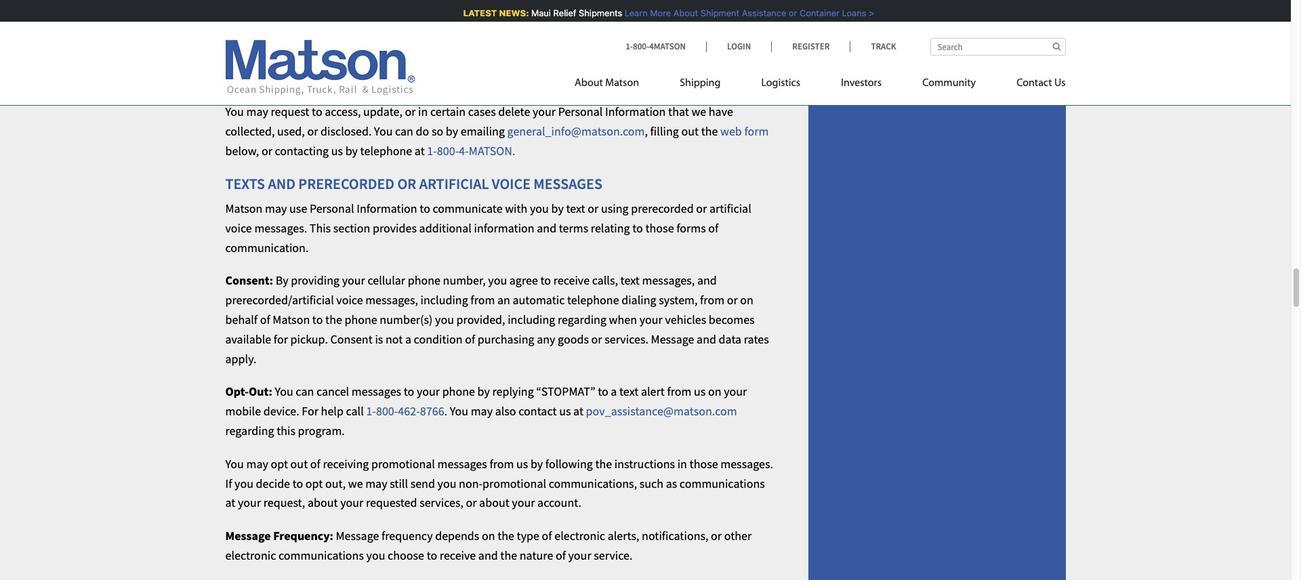 Task type: vqa. For each thing, say whether or not it's contained in the screenshot.
Technology link
no



Task type: locate. For each thing, give the bounding box(es) containing it.
to right choose
[[427, 548, 437, 563]]

0 vertical spatial phone
[[408, 273, 441, 288]]

and
[[537, 220, 557, 236], [697, 273, 717, 288], [697, 331, 717, 347], [479, 548, 498, 563]]

from up pov_assistance@matson.com link
[[667, 384, 692, 400]]

track link
[[850, 41, 897, 52]]

message down "vehicles"
[[651, 331, 695, 347]]

phone
[[408, 273, 441, 288], [345, 312, 377, 327], [442, 384, 475, 400]]

vehicles
[[665, 312, 707, 327]]

update,
[[363, 104, 403, 119]]

receive inside by providing your cellular phone number, you agree to receive calls, text messages, and prerecorded/artificial voice messages, including from an automatic telephone dialing system, from or on behalf of matson to the phone number(s) you provided, including regarding when your vehicles becomes available for pickup. consent is not a condition of purchasing any goods or services. message and data rates apply.
[[554, 273, 590, 288]]

messages inside the you may opt out of receiving promotional messages from us by following the instructions in those messages. if you decide to opt out, we may still send you non-promotional communications, such as communications at your request, about your requested services, or about your account.
[[438, 456, 487, 472]]

of
[[709, 220, 719, 236], [260, 312, 270, 327], [465, 331, 475, 347], [310, 456, 321, 472], [542, 528, 552, 544], [556, 548, 566, 563]]

blue matson logo with ocean, shipping, truck, rail and logistics written beneath it. image
[[225, 40, 415, 96]]

1 vertical spatial messages.
[[721, 456, 774, 472]]

to inside the you may opt out of receiving promotional messages from us by following the instructions in those messages. if you decide to opt out, we may still send you non-promotional communications, such as communications at your request, about your requested services, or about your account.
[[293, 476, 303, 491]]

terms
[[559, 220, 589, 236]]

your up 8766
[[417, 384, 440, 400]]

information up ,
[[605, 104, 666, 119]]

2 horizontal spatial 1-
[[626, 41, 633, 52]]

2 vertical spatial 1-
[[366, 403, 376, 419]]

electronic up service.
[[555, 528, 605, 544]]

type
[[517, 528, 540, 544]]

personal up this
[[310, 201, 354, 216]]

1-
[[626, 41, 633, 52], [427, 143, 437, 158], [366, 403, 376, 419]]

1 horizontal spatial receive
[[554, 273, 590, 288]]

1 horizontal spatial regarding
[[558, 312, 607, 327]]

in
[[418, 104, 428, 119], [678, 456, 687, 472]]

1 vertical spatial about
[[575, 78, 603, 89]]

0 vertical spatial messages,
[[642, 273, 695, 288]]

and up use
[[268, 174, 296, 193]]

may up decide
[[246, 456, 268, 472]]

messages up non-
[[438, 456, 487, 472]]

at down if
[[225, 495, 236, 511]]

alert
[[641, 384, 665, 400]]

matson
[[469, 143, 512, 158]]

,
[[645, 123, 648, 139]]

2 vertical spatial text
[[620, 384, 639, 400]]

. inside the 1-800-462-8766 . you may also contact us at pov_assistance@matson.com regarding this program.
[[444, 403, 447, 419]]

telephone
[[360, 143, 412, 158], [567, 292, 619, 308]]

1 horizontal spatial including
[[508, 312, 555, 327]]

the left web
[[701, 123, 718, 139]]

receive inside message frequency depends on the type of electronic alerts, notifications, or other electronic communications you choose to receive and the nature of your service.
[[440, 548, 476, 563]]

1 vertical spatial messages
[[438, 456, 487, 472]]

information inside matson may use personal information to communicate with you by text or using prerecorded or artificial voice messages. this section provides additional information and terms relating to those forms of communication.
[[357, 201, 417, 216]]

800- down learn
[[633, 41, 650, 52]]

or right used,
[[307, 123, 318, 139]]

phone inside 'you can cancel messages to your phone by replying "stopmat" to a text alert from us on your mobile device. for help call'
[[442, 384, 475, 400]]

1 vertical spatial at
[[574, 403, 584, 419]]

may inside matson may use personal information to communicate with you by text or using prerecorded or artificial voice messages. this section provides additional information and terms relating to those forms of communication.
[[265, 201, 287, 216]]

message inside message frequency depends on the type of electronic alerts, notifications, or other electronic communications you choose to receive and the nature of your service.
[[336, 528, 379, 544]]

phone up consent
[[345, 312, 377, 327]]

account.
[[538, 495, 582, 511]]

0 horizontal spatial 1-
[[366, 403, 376, 419]]

us down disclosed.
[[331, 143, 343, 158]]

a
[[405, 331, 411, 347], [611, 384, 617, 400]]

personal inside matson may use personal information to communicate with you by text or using prerecorded or artificial voice messages. this section provides additional information and terms relating to those forms of communication.
[[310, 201, 354, 216]]

regarding down mobile
[[225, 423, 274, 439]]

you for cancel
[[275, 384, 293, 400]]

0 vertical spatial electronic
[[555, 528, 605, 544]]

0 vertical spatial about
[[672, 7, 697, 18]]

notifications,
[[642, 528, 709, 544]]

0 vertical spatial receive
[[554, 273, 590, 288]]

community
[[923, 78, 976, 89]]

service.
[[594, 548, 633, 563]]

by down disclosed.
[[346, 143, 358, 158]]

can left do
[[395, 123, 414, 139]]

may inside you may request to access, update, or in certain cases delete your personal information that we have collected, used, or disclosed. you can do so by emailing
[[246, 104, 268, 119]]

emailing
[[461, 123, 505, 139]]

. inside general_info@matson.com , filling out the web form below, or contacting us by telephone at 1-800-4-matson .
[[512, 143, 515, 158]]

1 horizontal spatial matson
[[273, 312, 310, 327]]

the left type
[[498, 528, 515, 544]]

telephone inside general_info@matson.com , filling out the web form below, or contacting us by telephone at 1-800-4-matson .
[[360, 143, 412, 158]]

regarding inside by providing your cellular phone number, you agree to receive calls, text messages, and prerecorded/artificial voice messages, including from an automatic telephone dialing system, from or on behalf of matson to the phone number(s) you provided, including regarding when your vehicles becomes available for pickup. consent is not a condition of purchasing any goods or services. message and data rates apply.
[[558, 312, 607, 327]]

0 horizontal spatial opt
[[271, 456, 288, 472]]

web
[[721, 123, 742, 139]]

pov_assistance@matson.com link
[[586, 403, 737, 419]]

or left other
[[711, 528, 722, 544]]

promotional
[[371, 456, 435, 472], [483, 476, 546, 491]]

text left "alert"
[[620, 384, 639, 400]]

frequency:
[[273, 528, 333, 544]]

you inside message frequency depends on the type of electronic alerts, notifications, or other electronic communications you choose to receive and the nature of your service.
[[366, 548, 385, 563]]

0 horizontal spatial we
[[348, 476, 363, 491]]

0 horizontal spatial about
[[308, 495, 338, 511]]

0 horizontal spatial in
[[418, 104, 428, 119]]

to left the access,
[[312, 104, 322, 119]]

rates
[[744, 331, 769, 347]]

to up 462-
[[404, 384, 414, 400]]

you up collected,
[[225, 104, 244, 119]]

receive down depends
[[440, 548, 476, 563]]

learn more about shipment assistance or container loans > link
[[623, 7, 873, 18]]

disclosed.
[[321, 123, 372, 139]]

becomes
[[709, 312, 755, 327]]

access
[[264, 77, 313, 96]]

about down non-
[[479, 495, 510, 511]]

have
[[709, 104, 733, 119]]

the up consent
[[325, 312, 342, 327]]

from
[[471, 292, 495, 308], [700, 292, 725, 308], [667, 384, 692, 400], [490, 456, 514, 472]]

1 vertical spatial opt
[[306, 476, 323, 491]]

out,
[[325, 476, 346, 491]]

0 horizontal spatial on
[[482, 528, 495, 544]]

and up the access,
[[316, 77, 344, 96]]

communicate
[[433, 201, 503, 216]]

we right that
[[692, 104, 707, 119]]

receive left calls,
[[554, 273, 590, 288]]

1 vertical spatial voice
[[336, 292, 363, 308]]

1 vertical spatial communications
[[279, 548, 364, 563]]

artificial
[[419, 174, 489, 193]]

including
[[421, 292, 468, 308], [508, 312, 555, 327]]

you left choose
[[366, 548, 385, 563]]

about
[[672, 7, 697, 18], [575, 78, 603, 89]]

1 horizontal spatial phone
[[408, 273, 441, 288]]

us inside the you may opt out of receiving promotional messages from us by following the instructions in those messages. if you decide to opt out, we may still send you non-promotional communications, such as communications at your request, about your requested services, or about your account.
[[517, 456, 528, 472]]

may left still
[[366, 476, 387, 491]]

1 vertical spatial 1-
[[427, 143, 437, 158]]

use
[[290, 201, 307, 216]]

462-
[[398, 403, 420, 419]]

on inside by providing your cellular phone number, you agree to receive calls, text messages, and prerecorded/artificial voice messages, including from an automatic telephone dialing system, from or on behalf of matson to the phone number(s) you provided, including regarding when your vehicles becomes available for pickup. consent is not a condition of purchasing any goods or services. message and data rates apply.
[[741, 292, 754, 308]]

text
[[566, 201, 586, 216], [621, 273, 640, 288], [620, 384, 639, 400]]

0 horizontal spatial voice
[[225, 220, 252, 236]]

1 vertical spatial .
[[444, 403, 447, 419]]

0 vertical spatial messages
[[352, 384, 401, 400]]

in right 'instructions'
[[678, 456, 687, 472]]

forms
[[677, 220, 706, 236]]

0 horizontal spatial promotional
[[371, 456, 435, 472]]

your left service.
[[568, 548, 592, 563]]

1 about from the left
[[308, 495, 338, 511]]

telephone down calls,
[[567, 292, 619, 308]]

0 horizontal spatial about
[[575, 78, 603, 89]]

0 horizontal spatial at
[[225, 495, 236, 511]]

can inside 'you can cancel messages to your phone by replying "stopmat" to a text alert from us on your mobile device. for help call'
[[296, 384, 314, 400]]

0 horizontal spatial personal
[[310, 201, 354, 216]]

0 vertical spatial we
[[692, 104, 707, 119]]

0 horizontal spatial telephone
[[360, 143, 412, 158]]

a left "alert"
[[611, 384, 617, 400]]

personal
[[558, 104, 603, 119], [310, 201, 354, 216]]

following
[[546, 456, 593, 472]]

1 horizontal spatial voice
[[336, 292, 363, 308]]

. up voice
[[512, 143, 515, 158]]

telephone up or
[[360, 143, 412, 158]]

text inside matson may use personal information to communicate with you by text or using prerecorded or artificial voice messages. this section provides additional information and terms relating to those forms of communication.
[[566, 201, 586, 216]]

1 horizontal spatial communications
[[680, 476, 765, 491]]

you right with
[[530, 201, 549, 216]]

from down the 1-800-462-8766 . you may also contact us at pov_assistance@matson.com regarding this program.
[[490, 456, 514, 472]]

0 vertical spatial and
[[316, 77, 344, 96]]

purchasing
[[478, 331, 535, 347]]

may left use
[[265, 201, 287, 216]]

communications down frequency:
[[279, 548, 364, 563]]

1 vertical spatial out
[[291, 456, 308, 472]]

0 horizontal spatial information
[[357, 201, 417, 216]]

1 vertical spatial receive
[[440, 548, 476, 563]]

by
[[446, 123, 458, 139], [346, 143, 358, 158], [551, 201, 564, 216], [478, 384, 490, 400], [531, 456, 543, 472]]

0 vertical spatial can
[[395, 123, 414, 139]]

texts
[[225, 174, 265, 193]]

1 horizontal spatial electronic
[[555, 528, 605, 544]]

the up communications, at bottom left
[[595, 456, 612, 472]]

1 vertical spatial regarding
[[225, 423, 274, 439]]

2 horizontal spatial 800-
[[633, 41, 650, 52]]

out
[[682, 123, 699, 139], [291, 456, 308, 472]]

out down this on the bottom left
[[291, 456, 308, 472]]

1 horizontal spatial can
[[395, 123, 414, 139]]

to
[[312, 104, 322, 119], [420, 201, 430, 216], [633, 220, 643, 236], [541, 273, 551, 288], [312, 312, 323, 327], [404, 384, 414, 400], [598, 384, 609, 400], [293, 476, 303, 491], [427, 548, 437, 563]]

to up request,
[[293, 476, 303, 491]]

message down request,
[[225, 528, 271, 544]]

your inside you may request to access, update, or in certain cases delete your personal information that we have collected, used, or disclosed. you can do so by emailing
[[533, 104, 556, 119]]

matson up for
[[273, 312, 310, 327]]

0 horizontal spatial communications
[[279, 548, 364, 563]]

us inside general_info@matson.com , filling out the web form below, or contacting us by telephone at 1-800-4-matson .
[[331, 143, 343, 158]]

800- right call
[[376, 403, 398, 419]]

you inside matson may use personal information to communicate with you by text or using prerecorded or artificial voice messages. this section provides additional information and terms relating to those forms of communication.
[[530, 201, 549, 216]]

0 vertical spatial including
[[421, 292, 468, 308]]

for
[[274, 331, 288, 347]]

1 horizontal spatial messages.
[[721, 456, 774, 472]]

those down prerecorded on the top
[[646, 220, 674, 236]]

1 horizontal spatial telephone
[[567, 292, 619, 308]]

promotional up the account.
[[483, 476, 546, 491]]

top menu navigation
[[575, 71, 1066, 99]]

a inside by providing your cellular phone number, you agree to receive calls, text messages, and prerecorded/artificial voice messages, including from an automatic telephone dialing system, from or on behalf of matson to the phone number(s) you provided, including regarding when your vehicles becomes available for pickup. consent is not a condition of purchasing any goods or services. message and data rates apply.
[[405, 331, 411, 347]]

or left using
[[588, 201, 599, 216]]

0 horizontal spatial phone
[[345, 312, 377, 327]]

your
[[533, 104, 556, 119], [342, 273, 365, 288], [640, 312, 663, 327], [417, 384, 440, 400], [724, 384, 747, 400], [238, 495, 261, 511], [340, 495, 364, 511], [512, 495, 535, 511], [568, 548, 592, 563]]

us down "stopmat"
[[559, 403, 571, 419]]

is
[[375, 331, 383, 347]]

logistics
[[762, 78, 801, 89]]

messages. inside the you may opt out of receiving promotional messages from us by following the instructions in those messages. if you decide to opt out, we may still send you non-promotional communications, such as communications at your request, about your requested services, or about your account.
[[721, 456, 774, 472]]

your right delete
[[533, 104, 556, 119]]

to inside you may request to access, update, or in certain cases delete your personal information that we have collected, used, or disclosed. you can do so by emailing
[[312, 104, 322, 119]]

1 vertical spatial we
[[348, 476, 363, 491]]

at down "stopmat"
[[574, 403, 584, 419]]

2 vertical spatial at
[[225, 495, 236, 511]]

voice up communication.
[[225, 220, 252, 236]]

0 vertical spatial .
[[512, 143, 515, 158]]

1- down so
[[427, 143, 437, 158]]

800- inside the 1-800-462-8766 . you may also contact us at pov_assistance@matson.com regarding this program.
[[376, 403, 398, 419]]

Search search field
[[930, 38, 1066, 56]]

pov_assistance@matson.com
[[586, 403, 737, 419]]

your down dialing
[[640, 312, 663, 327]]

2 horizontal spatial phone
[[442, 384, 475, 400]]

out inside general_info@matson.com , filling out the web form below, or contacting us by telephone at 1-800-4-matson .
[[682, 123, 699, 139]]

still
[[390, 476, 408, 491]]

and inside message frequency depends on the type of electronic alerts, notifications, or other electronic communications you choose to receive and the nature of your service.
[[479, 548, 498, 563]]

by
[[276, 273, 289, 288]]

0 vertical spatial messages.
[[254, 220, 307, 236]]

out inside the you may opt out of receiving promotional messages from us by following the instructions in those messages. if you decide to opt out, we may still send you non-promotional communications, such as communications at your request, about your requested services, or about your account.
[[291, 456, 308, 472]]

0 horizontal spatial 800-
[[376, 403, 398, 419]]

0 vertical spatial out
[[682, 123, 699, 139]]

1 vertical spatial in
[[678, 456, 687, 472]]

0 vertical spatial regarding
[[558, 312, 607, 327]]

1 vertical spatial messages,
[[366, 292, 418, 308]]

you inside the you may opt out of receiving promotional messages from us by following the instructions in those messages. if you decide to opt out, we may still send you non-promotional communications, such as communications at your request, about your requested services, or about your account.
[[225, 456, 244, 472]]

latest news: maui relief shipments learn more about shipment assistance or container loans >
[[462, 7, 873, 18]]

about down "out,"
[[308, 495, 338, 511]]

the inside by providing your cellular phone number, you agree to receive calls, text messages, and prerecorded/artificial voice messages, including from an automatic telephone dialing system, from or on behalf of matson to the phone number(s) you provided, including regarding when your vehicles becomes available for pickup. consent is not a condition of purchasing any goods or services. message and data rates apply.
[[325, 312, 342, 327]]

1 vertical spatial matson
[[225, 201, 263, 216]]

800- down so
[[437, 143, 459, 158]]

search image
[[1053, 42, 1061, 51]]

voice inside by providing your cellular phone number, you agree to receive calls, text messages, and prerecorded/artificial voice messages, including from an automatic telephone dialing system, from or on behalf of matson to the phone number(s) you provided, including regarding when your vehicles becomes available for pickup. consent is not a condition of purchasing any goods or services. message and data rates apply.
[[336, 292, 363, 308]]

matson down texts on the left top of the page
[[225, 201, 263, 216]]

1 horizontal spatial promotional
[[483, 476, 546, 491]]

you up condition
[[435, 312, 454, 327]]

None search field
[[930, 38, 1066, 56]]

services,
[[420, 495, 464, 511]]

0 vertical spatial matson
[[606, 78, 639, 89]]

if
[[225, 476, 232, 491]]

0 horizontal spatial including
[[421, 292, 468, 308]]

1 vertical spatial those
[[690, 456, 718, 472]]

consent:
[[225, 273, 273, 288]]

0 vertical spatial information
[[605, 104, 666, 119]]

by inside 'you can cancel messages to your phone by replying "stopmat" to a text alert from us on your mobile device. for help call'
[[478, 384, 490, 400]]

phone up 8766
[[442, 384, 475, 400]]

collected,
[[225, 123, 275, 139]]

1- inside the 1-800-462-8766 . you may also contact us at pov_assistance@matson.com regarding this program.
[[366, 403, 376, 419]]

on down 'data'
[[708, 384, 722, 400]]

0 horizontal spatial regarding
[[225, 423, 274, 439]]

assistance
[[740, 7, 785, 18]]

by up the 1-800-462-8766 . you may also contact us at pov_assistance@matson.com regarding this program.
[[478, 384, 490, 400]]

by up 'terms'
[[551, 201, 564, 216]]

filling
[[651, 123, 679, 139]]

on up becomes
[[741, 292, 754, 308]]

message for message frequency depends on the type of electronic alerts, notifications, or other electronic communications you choose to receive and the nature of your service.
[[336, 528, 379, 544]]

1 vertical spatial on
[[708, 384, 722, 400]]

news:
[[498, 7, 528, 18]]

including down number,
[[421, 292, 468, 308]]

0 vertical spatial text
[[566, 201, 586, 216]]

0 vertical spatial at
[[415, 143, 425, 158]]

text inside by providing your cellular phone number, you agree to receive calls, text messages, and prerecorded/artificial voice messages, including from an automatic telephone dialing system, from or on behalf of matson to the phone number(s) you provided, including regarding when your vehicles becomes available for pickup. consent is not a condition of purchasing any goods or services. message and data rates apply.
[[621, 273, 640, 288]]

opt left "out,"
[[306, 476, 323, 491]]

telephone inside by providing your cellular phone number, you agree to receive calls, text messages, and prerecorded/artificial voice messages, including from an automatic telephone dialing system, from or on behalf of matson to the phone number(s) you provided, including regarding when your vehicles becomes available for pickup. consent is not a condition of purchasing any goods or services. message and data rates apply.
[[567, 292, 619, 308]]

from up provided,
[[471, 292, 495, 308]]

container
[[798, 7, 838, 18]]

send
[[411, 476, 435, 491]]

2 horizontal spatial at
[[574, 403, 584, 419]]

1 horizontal spatial out
[[682, 123, 699, 139]]

1 horizontal spatial and
[[316, 77, 344, 96]]

or
[[787, 7, 796, 18], [405, 104, 416, 119], [307, 123, 318, 139], [262, 143, 272, 158], [588, 201, 599, 216], [696, 201, 707, 216], [727, 292, 738, 308], [592, 331, 602, 347], [466, 495, 477, 511], [711, 528, 722, 544]]

messages, up system,
[[642, 273, 695, 288]]

0 vertical spatial 800-
[[633, 41, 650, 52]]

1- down learn
[[626, 41, 633, 52]]

matson
[[606, 78, 639, 89], [225, 201, 263, 216], [273, 312, 310, 327]]

about up the general_info@matson.com
[[575, 78, 603, 89]]

1 horizontal spatial a
[[611, 384, 617, 400]]

when
[[609, 312, 637, 327]]

1 horizontal spatial 1-
[[427, 143, 437, 158]]

800- for 462-
[[376, 403, 398, 419]]

certain
[[430, 104, 466, 119]]

for
[[302, 403, 319, 419]]

2 vertical spatial 800-
[[376, 403, 398, 419]]

1- right call
[[366, 403, 376, 419]]

below,
[[225, 143, 259, 158]]

by right so
[[446, 123, 458, 139]]

calls,
[[592, 273, 618, 288]]

2 about from the left
[[479, 495, 510, 511]]

or right the below,
[[262, 143, 272, 158]]

communications inside the you may opt out of receiving promotional messages from us by following the instructions in those messages. if you decide to opt out, we may still send you non-promotional communications, such as communications at your request, about your requested services, or about your account.
[[680, 476, 765, 491]]

in up do
[[418, 104, 428, 119]]

1 horizontal spatial message
[[336, 528, 379, 544]]

from inside 'you can cancel messages to your phone by replying "stopmat" to a text alert from us on your mobile device. for help call'
[[667, 384, 692, 400]]

0 vertical spatial a
[[405, 331, 411, 347]]

can up for
[[296, 384, 314, 400]]

0 horizontal spatial matson
[[225, 201, 263, 216]]

or down non-
[[466, 495, 477, 511]]

1 horizontal spatial 800-
[[437, 143, 459, 158]]

we
[[692, 104, 707, 119], [348, 476, 363, 491]]

voice
[[492, 174, 531, 193]]

program.
[[298, 423, 345, 439]]

your left cellular
[[342, 273, 365, 288]]

information
[[605, 104, 666, 119], [357, 201, 417, 216]]

of right forms
[[709, 220, 719, 236]]

you up device.
[[275, 384, 293, 400]]

regarding up goods
[[558, 312, 607, 327]]

1 horizontal spatial messages
[[438, 456, 487, 472]]

messages, down cellular
[[366, 292, 418, 308]]

at down do
[[415, 143, 425, 158]]

information up provides
[[357, 201, 417, 216]]

those
[[646, 220, 674, 236], [690, 456, 718, 472]]

messages,
[[642, 273, 695, 288], [366, 292, 418, 308]]

0 horizontal spatial message
[[225, 528, 271, 544]]

about right more
[[672, 7, 697, 18]]

1 vertical spatial personal
[[310, 201, 354, 216]]

information
[[474, 220, 535, 236]]

2 vertical spatial matson
[[273, 312, 310, 327]]

1 horizontal spatial in
[[678, 456, 687, 472]]

1 vertical spatial promotional
[[483, 476, 546, 491]]

1 horizontal spatial about
[[479, 495, 510, 511]]

0 vertical spatial telephone
[[360, 143, 412, 158]]

0 horizontal spatial can
[[296, 384, 314, 400]]

you inside 'you can cancel messages to your phone by replying "stopmat" to a text alert from us on your mobile device. for help call'
[[275, 384, 293, 400]]



Task type: describe. For each thing, give the bounding box(es) containing it.
1 vertical spatial including
[[508, 312, 555, 327]]

we inside the you may opt out of receiving promotional messages from us by following the instructions in those messages. if you decide to opt out, we may still send you non-promotional communications, such as communications at your request, about your requested services, or about your account.
[[348, 476, 363, 491]]

pickup.
[[291, 331, 328, 347]]

us inside 'you can cancel messages to your phone by replying "stopmat" to a text alert from us on your mobile device. for help call'
[[694, 384, 706, 400]]

as
[[666, 476, 677, 491]]

mobile
[[225, 403, 261, 419]]

1 vertical spatial phone
[[345, 312, 377, 327]]

prerecorded
[[299, 174, 395, 193]]

matson inside the top menu navigation
[[606, 78, 639, 89]]

0 horizontal spatial and
[[268, 174, 296, 193]]

in inside the you may opt out of receiving promotional messages from us by following the instructions in those messages. if you decide to opt out, we may still send you non-promotional communications, such as communications at your request, about your requested services, or about your account.
[[678, 456, 687, 472]]

of right behalf at the left bottom
[[260, 312, 270, 327]]

texts and prerecorded or artificial voice messages
[[225, 174, 603, 193]]

of inside the you may opt out of receiving promotional messages from us by following the instructions in those messages. if you decide to opt out, we may still send you non-promotional communications, such as communications at your request, about your requested services, or about your account.
[[310, 456, 321, 472]]

apply.
[[225, 351, 257, 366]]

your down "out,"
[[340, 495, 364, 511]]

dialing
[[622, 292, 657, 308]]

voice inside matson may use personal information to communicate with you by text or using prerecorded or artificial voice messages. this section provides additional information and terms relating to those forms of communication.
[[225, 220, 252, 236]]

available
[[225, 331, 271, 347]]

so
[[432, 123, 444, 139]]

about inside about matson link
[[575, 78, 603, 89]]

and up system,
[[697, 273, 717, 288]]

1- for 4matson
[[626, 41, 633, 52]]

communications inside message frequency depends on the type of electronic alerts, notifications, or other electronic communications you choose to receive and the nature of your service.
[[279, 548, 364, 563]]

at inside the 1-800-462-8766 . you may also contact us at pov_assistance@matson.com regarding this program.
[[574, 403, 584, 419]]

replying
[[492, 384, 534, 400]]

you may request to access, update, or in certain cases delete your personal information that we have collected, used, or disclosed. you can do so by emailing
[[225, 104, 733, 139]]

1-800-4matson link
[[626, 41, 706, 52]]

general_info@matson.com
[[507, 123, 645, 139]]

your inside message frequency depends on the type of electronic alerts, notifications, or other electronic communications you choose to receive and the nature of your service.
[[568, 548, 592, 563]]

regarding inside the 1-800-462-8766 . you may also contact us at pov_assistance@matson.com regarding this program.
[[225, 423, 274, 439]]

loans
[[841, 7, 865, 18]]

used,
[[277, 123, 305, 139]]

1-800-4-matson link
[[427, 143, 512, 158]]

and left 'data'
[[697, 331, 717, 347]]

messages
[[534, 174, 603, 193]]

out:
[[249, 384, 272, 400]]

may for out
[[246, 456, 268, 472]]

using
[[601, 201, 629, 216]]

0 vertical spatial promotional
[[371, 456, 435, 472]]

instructions
[[615, 456, 675, 472]]

1 horizontal spatial opt
[[306, 476, 323, 491]]

contacting
[[275, 143, 329, 158]]

by inside matson may use personal information to communicate with you by text or using prerecorded or artificial voice messages. this section provides additional information and terms relating to those forms of communication.
[[551, 201, 564, 216]]

shipping
[[680, 78, 721, 89]]

those inside the you may opt out of receiving promotional messages from us by following the instructions in those messages. if you decide to opt out, we may still send you non-promotional communications, such as communications at your request, about your requested services, or about your account.
[[690, 456, 718, 472]]

by inside the you may opt out of receiving promotional messages from us by following the instructions in those messages. if you decide to opt out, we may still send you non-promotional communications, such as communications at your request, about your requested services, or about your account.
[[531, 456, 543, 472]]

of inside matson may use personal information to communicate with you by text or using prerecorded or artificial voice messages. this section provides additional information and terms relating to those forms of communication.
[[709, 220, 719, 236]]

nature
[[520, 548, 553, 563]]

or right goods
[[592, 331, 602, 347]]

0 vertical spatial opt
[[271, 456, 288, 472]]

your access and control over information
[[225, 77, 541, 96]]

automatic
[[513, 292, 565, 308]]

opt-out:
[[225, 384, 272, 400]]

>
[[867, 7, 873, 18]]

1- for 462-
[[366, 403, 376, 419]]

by inside general_info@matson.com , filling out the web form below, or contacting us by telephone at 1-800-4-matson .
[[346, 143, 358, 158]]

the inside the you may opt out of receiving promotional messages from us by following the instructions in those messages. if you decide to opt out, we may still send you non-promotional communications, such as communications at your request, about your requested services, or about your account.
[[595, 456, 612, 472]]

web form link
[[721, 123, 769, 139]]

you right if
[[235, 476, 254, 491]]

to down texts and prerecorded or artificial voice messages
[[420, 201, 430, 216]]

out for opt
[[291, 456, 308, 472]]

relief
[[552, 7, 575, 18]]

non-
[[459, 476, 483, 491]]

with
[[505, 201, 528, 216]]

to up the automatic
[[541, 273, 551, 288]]

track
[[871, 41, 897, 52]]

1-800-462-8766 . you may also contact us at pov_assistance@matson.com regarding this program.
[[225, 403, 737, 439]]

call
[[346, 403, 364, 419]]

from inside the you may opt out of receiving promotional messages from us by following the instructions in those messages. if you decide to opt out, we may still send you non-promotional communications, such as communications at your request, about your requested services, or about your account.
[[490, 456, 514, 472]]

to right "stopmat"
[[598, 384, 609, 400]]

4-
[[459, 143, 469, 158]]

form
[[745, 123, 769, 139]]

you inside the 1-800-462-8766 . you may also contact us at pov_assistance@matson.com regarding this program.
[[450, 403, 468, 419]]

your down 'data'
[[724, 384, 747, 400]]

or right update,
[[405, 104, 416, 119]]

information inside you may request to access, update, or in certain cases delete your personal information that we have collected, used, or disclosed. you can do so by emailing
[[605, 104, 666, 119]]

data
[[719, 331, 742, 347]]

messages. inside matson may use personal information to communicate with you by text or using prerecorded or artificial voice messages. this section provides additional information and terms relating to those forms of communication.
[[254, 220, 307, 236]]

or up becomes
[[727, 292, 738, 308]]

at inside general_info@matson.com , filling out the web form below, or contacting us by telephone at 1-800-4-matson .
[[415, 143, 425, 158]]

an
[[498, 292, 510, 308]]

at inside the you may opt out of receiving promotional messages from us by following the instructions in those messages. if you decide to opt out, we may still send you non-promotional communications, such as communications at your request, about your requested services, or about your account.
[[225, 495, 236, 511]]

may for to
[[246, 104, 268, 119]]

we inside you may request to access, update, or in certain cases delete your personal information that we have collected, used, or disclosed. you can do so by emailing
[[692, 104, 707, 119]]

shipping link
[[660, 71, 741, 99]]

contact us link
[[997, 71, 1066, 99]]

such
[[640, 476, 664, 491]]

cellular
[[368, 273, 405, 288]]

1 horizontal spatial messages,
[[642, 273, 695, 288]]

logistics link
[[741, 71, 821, 99]]

or inside the you may opt out of receiving promotional messages from us by following the instructions in those messages. if you decide to opt out, we may still send you non-promotional communications, such as communications at your request, about your requested services, or about your account.
[[466, 495, 477, 511]]

by inside you may request to access, update, or in certain cases delete your personal information that we have collected, used, or disclosed. you can do so by emailing
[[446, 123, 458, 139]]

4matson
[[650, 41, 686, 52]]

general_info@matson.com link
[[507, 123, 645, 139]]

message inside by providing your cellular phone number, you agree to receive calls, text messages, and prerecorded/artificial voice messages, including from an automatic telephone dialing system, from or on behalf of matson to the phone number(s) you provided, including regarding when your vehicles becomes available for pickup. consent is not a condition of purchasing any goods or services. message and data rates apply.
[[651, 331, 695, 347]]

help
[[321, 403, 344, 419]]

your up type
[[512, 495, 535, 511]]

you can cancel messages to your phone by replying "stopmat" to a text alert from us on your mobile device. for help call
[[225, 384, 747, 419]]

can inside you may request to access, update, or in certain cases delete your personal information that we have collected, used, or disclosed. you can do so by emailing
[[395, 123, 414, 139]]

us
[[1055, 78, 1066, 89]]

to inside message frequency depends on the type of electronic alerts, notifications, or other electronic communications you choose to receive and the nature of your service.
[[427, 548, 437, 563]]

us inside the 1-800-462-8766 . you may also contact us at pov_assistance@matson.com regarding this program.
[[559, 403, 571, 419]]

of right type
[[542, 528, 552, 544]]

you up an
[[488, 273, 507, 288]]

messages inside 'you can cancel messages to your phone by replying "stopmat" to a text alert from us on your mobile device. for help call'
[[352, 384, 401, 400]]

and inside matson may use personal information to communicate with you by text or using prerecorded or artificial voice messages. this section provides additional information and terms relating to those forms of communication.
[[537, 220, 557, 236]]

or inside message frequency depends on the type of electronic alerts, notifications, or other electronic communications you choose to receive and the nature of your service.
[[711, 528, 722, 544]]

0 horizontal spatial messages,
[[366, 292, 418, 308]]

that
[[668, 104, 689, 119]]

communication.
[[225, 240, 309, 255]]

1- inside general_info@matson.com , filling out the web form below, or contacting us by telephone at 1-800-4-matson .
[[427, 143, 437, 158]]

of down provided,
[[465, 331, 475, 347]]

request
[[271, 104, 309, 119]]

matson inside by providing your cellular phone number, you agree to receive calls, text messages, and prerecorded/artificial voice messages, including from an automatic telephone dialing system, from or on behalf of matson to the phone number(s) you provided, including regarding when your vehicles becomes available for pickup. consent is not a condition of purchasing any goods or services. message and data rates apply.
[[273, 312, 310, 327]]

to right relating
[[633, 220, 643, 236]]

to up pickup.
[[312, 312, 323, 327]]

you for request
[[225, 104, 244, 119]]

depends
[[435, 528, 480, 544]]

a inside 'you can cancel messages to your phone by replying "stopmat" to a text alert from us on your mobile device. for help call'
[[611, 384, 617, 400]]

the down type
[[501, 548, 517, 563]]

of right nature
[[556, 548, 566, 563]]

0 horizontal spatial electronic
[[225, 548, 276, 563]]

requested
[[366, 495, 417, 511]]

those inside matson may use personal information to communicate with you by text or using prerecorded or artificial voice messages. this section provides additional information and terms relating to those forms of communication.
[[646, 220, 674, 236]]

text inside 'you can cancel messages to your phone by replying "stopmat" to a text alert from us on your mobile device. for help call'
[[620, 384, 639, 400]]

you up 'services,' on the left bottom
[[438, 476, 457, 491]]

you down update,
[[374, 123, 393, 139]]

provided,
[[457, 312, 505, 327]]

on inside message frequency depends on the type of electronic alerts, notifications, or other electronic communications you choose to receive and the nature of your service.
[[482, 528, 495, 544]]

or left the container
[[787, 7, 796, 18]]

or inside general_info@matson.com , filling out the web form below, or contacting us by telephone at 1-800-4-matson .
[[262, 143, 272, 158]]

not
[[386, 331, 403, 347]]

behalf
[[225, 312, 258, 327]]

or up forms
[[696, 201, 707, 216]]

maui
[[530, 7, 549, 18]]

1 horizontal spatial about
[[672, 7, 697, 18]]

providing
[[291, 273, 340, 288]]

800- inside general_info@matson.com , filling out the web form below, or contacting us by telephone at 1-800-4-matson .
[[437, 143, 459, 158]]

access,
[[325, 104, 361, 119]]

800- for 4matson
[[633, 41, 650, 52]]

this
[[310, 220, 331, 236]]

latest
[[462, 7, 495, 18]]

the inside general_info@matson.com , filling out the web form below, or contacting us by telephone at 1-800-4-matson .
[[701, 123, 718, 139]]

you for opt
[[225, 456, 244, 472]]

your down decide
[[238, 495, 261, 511]]

number,
[[443, 273, 486, 288]]

may inside the 1-800-462-8766 . you may also contact us at pov_assistance@matson.com regarding this program.
[[471, 403, 493, 419]]

condition
[[414, 331, 463, 347]]

other
[[724, 528, 752, 544]]

in inside you may request to access, update, or in certain cases delete your personal information that we have collected, used, or disclosed. you can do so by emailing
[[418, 104, 428, 119]]

investors link
[[821, 71, 902, 99]]

about matson link
[[575, 71, 660, 99]]

receiving
[[323, 456, 369, 472]]

. link
[[512, 143, 515, 158]]

may for personal
[[265, 201, 287, 216]]

provides
[[373, 220, 417, 236]]

login
[[727, 41, 751, 52]]

agree
[[510, 273, 538, 288]]

on inside 'you can cancel messages to your phone by replying "stopmat" to a text alert from us on your mobile device. for help call'
[[708, 384, 722, 400]]

matson inside matson may use personal information to communicate with you by text or using prerecorded or artificial voice messages. this section provides additional information and terms relating to those forms of communication.
[[225, 201, 263, 216]]

learn
[[623, 7, 646, 18]]

out for filling
[[682, 123, 699, 139]]

opt-
[[225, 384, 249, 400]]

personal inside you may request to access, update, or in certain cases delete your personal information that we have collected, used, or disclosed. you can do so by emailing
[[558, 104, 603, 119]]

1-800-4matson
[[626, 41, 686, 52]]

contact us
[[1017, 78, 1066, 89]]

message for message frequency:
[[225, 528, 271, 544]]

cases
[[468, 104, 496, 119]]

from up becomes
[[700, 292, 725, 308]]



